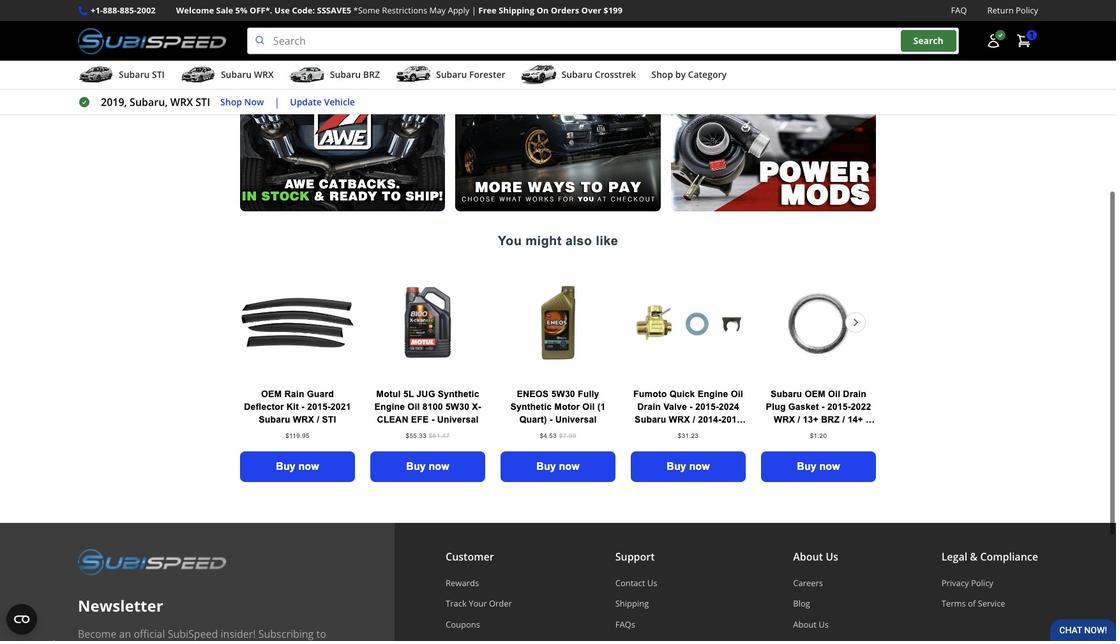 Task type: describe. For each thing, give the bounding box(es) containing it.
customer
[[446, 550, 494, 564]]

coupons link
[[446, 619, 512, 630]]

subaru brz
[[330, 68, 380, 81]]

1
[[1030, 29, 1035, 41]]

faq
[[951, 4, 967, 16]]

+1-888-885-2002
[[91, 4, 156, 16]]

orders
[[551, 4, 579, 16]]

1 vertical spatial |
[[274, 95, 280, 109]]

terms of service
[[942, 598, 1006, 610]]

privacy
[[942, 577, 969, 589]]

return policy
[[988, 4, 1039, 16]]

newsletter
[[78, 595, 163, 616]]

use
[[275, 4, 290, 16]]

open widget image
[[6, 604, 37, 635]]

order
[[489, 598, 512, 610]]

0 horizontal spatial shipping
[[499, 4, 535, 16]]

subaru for subaru sti
[[119, 68, 150, 81]]

terms of service link
[[942, 598, 1039, 610]]

a subaru forester thumbnail image image
[[395, 65, 431, 84]]

of
[[968, 598, 976, 610]]

shop for shop now
[[220, 96, 242, 108]]

terms
[[942, 598, 966, 610]]

faq link
[[951, 4, 967, 17]]

wrx inside dropdown button
[[254, 68, 274, 81]]

blog link
[[793, 598, 839, 610]]

update vehicle button
[[290, 95, 355, 110]]

subaru wrx
[[221, 68, 274, 81]]

coupons
[[446, 619, 480, 630]]

blog
[[793, 598, 810, 610]]

sale
[[216, 4, 233, 16]]

contact
[[616, 577, 645, 589]]

subaru crosstrek button
[[521, 63, 636, 89]]

shop for shop by category
[[652, 68, 673, 81]]

policy for privacy policy
[[971, 577, 994, 589]]

privacy policy
[[942, 577, 994, 589]]

now
[[244, 96, 264, 108]]

faqs
[[616, 619, 635, 630]]

$199
[[604, 4, 623, 16]]

category
[[688, 68, 727, 81]]

subaru wrx button
[[180, 63, 274, 89]]

track
[[446, 598, 467, 610]]

track your order link
[[446, 598, 512, 610]]

off*.
[[250, 4, 272, 16]]

1 button
[[1010, 28, 1039, 54]]

2 about from the top
[[793, 619, 817, 630]]

subaru sti button
[[78, 63, 165, 89]]

5%
[[235, 4, 248, 16]]

contact us
[[616, 577, 658, 589]]

crosstrek
[[595, 68, 636, 81]]

search input field
[[247, 28, 959, 54]]

button image
[[986, 33, 1001, 49]]

1 horizontal spatial shipping
[[616, 598, 649, 610]]

by
[[676, 68, 686, 81]]

888-
[[103, 4, 120, 16]]

track your order
[[446, 598, 512, 610]]

1 subispeed logo image from the top
[[78, 28, 227, 54]]

shipping link
[[616, 598, 690, 610]]

privacy policy link
[[942, 577, 1039, 589]]

service
[[978, 598, 1006, 610]]

a subaru brz thumbnail image image
[[289, 65, 325, 84]]

shop by category
[[652, 68, 727, 81]]

sssave5
[[317, 4, 351, 16]]

return policy link
[[988, 4, 1039, 17]]

your
[[469, 598, 487, 610]]

faqs link
[[616, 619, 690, 630]]

&
[[970, 550, 978, 564]]

0 horizontal spatial wrx
[[170, 95, 193, 109]]

search button
[[901, 30, 957, 52]]

subaru,
[[130, 95, 168, 109]]



Task type: locate. For each thing, give the bounding box(es) containing it.
1 horizontal spatial sti
[[196, 95, 210, 109]]

1 vertical spatial about
[[793, 619, 817, 630]]

1 vertical spatial shop
[[220, 96, 242, 108]]

return
[[988, 4, 1014, 16]]

|
[[472, 4, 476, 16], [274, 95, 280, 109]]

shop inside dropdown button
[[652, 68, 673, 81]]

1 vertical spatial subispeed logo image
[[78, 549, 227, 576]]

search
[[914, 35, 944, 47]]

subaru forester
[[436, 68, 506, 81]]

0 horizontal spatial sti
[[152, 68, 165, 81]]

support
[[616, 550, 655, 564]]

shop now link
[[220, 95, 264, 110]]

1 vertical spatial about us
[[793, 619, 829, 630]]

about us link
[[793, 619, 839, 630]]

sti down a subaru wrx thumbnail image
[[196, 95, 210, 109]]

subispeed logo image
[[78, 28, 227, 54], [78, 549, 227, 576]]

0 vertical spatial |
[[472, 4, 476, 16]]

subaru sti
[[119, 68, 165, 81]]

code:
[[292, 4, 315, 16]]

4 subaru from the left
[[436, 68, 467, 81]]

0 vertical spatial policy
[[1016, 4, 1039, 16]]

may
[[430, 4, 446, 16]]

0 vertical spatial about
[[793, 550, 823, 564]]

vehicle
[[324, 96, 355, 108]]

subaru for subaru crosstrek
[[562, 68, 593, 81]]

+1-
[[91, 4, 103, 16]]

us down blog link
[[819, 619, 829, 630]]

1 horizontal spatial wrx
[[254, 68, 274, 81]]

subaru up subaru,
[[119, 68, 150, 81]]

about us
[[793, 550, 839, 564], [793, 619, 829, 630]]

3 subaru from the left
[[330, 68, 361, 81]]

1 vertical spatial shipping
[[616, 598, 649, 610]]

over
[[582, 4, 602, 16]]

wrx down a subaru wrx thumbnail image
[[170, 95, 193, 109]]

1 horizontal spatial policy
[[1016, 4, 1039, 16]]

subaru brz button
[[289, 63, 380, 89]]

1 about us from the top
[[793, 550, 839, 564]]

us
[[826, 550, 839, 564], [647, 577, 658, 589], [819, 619, 829, 630]]

policy
[[1016, 4, 1039, 16], [971, 577, 994, 589]]

shop now
[[220, 96, 264, 108]]

0 vertical spatial shipping
[[499, 4, 535, 16]]

subaru inside dropdown button
[[330, 68, 361, 81]]

subaru
[[119, 68, 150, 81], [221, 68, 252, 81], [330, 68, 361, 81], [436, 68, 467, 81], [562, 68, 593, 81]]

subaru inside "dropdown button"
[[436, 68, 467, 81]]

compliance
[[981, 550, 1039, 564]]

shipping left on at the left top of the page
[[499, 4, 535, 16]]

about down "blog"
[[793, 619, 817, 630]]

+1-888-885-2002 link
[[91, 4, 156, 17]]

free
[[479, 4, 497, 16]]

contact us link
[[616, 577, 690, 589]]

2 subispeed logo image from the top
[[78, 549, 227, 576]]

1 horizontal spatial shop
[[652, 68, 673, 81]]

forester
[[469, 68, 506, 81]]

| left free
[[472, 4, 476, 16]]

on
[[537, 4, 549, 16]]

policy for return policy
[[1016, 4, 1039, 16]]

careers
[[793, 577, 823, 589]]

wrx
[[254, 68, 274, 81], [170, 95, 193, 109]]

update
[[290, 96, 322, 108]]

shipping down contact
[[616, 598, 649, 610]]

apply
[[448, 4, 470, 16]]

1 vertical spatial policy
[[971, 577, 994, 589]]

1 horizontal spatial |
[[472, 4, 476, 16]]

subaru for subaru wrx
[[221, 68, 252, 81]]

0 vertical spatial wrx
[[254, 68, 274, 81]]

0 vertical spatial shop
[[652, 68, 673, 81]]

us for 'contact us' link
[[647, 577, 658, 589]]

885-
[[120, 4, 137, 16]]

shop left by
[[652, 68, 673, 81]]

2 subaru from the left
[[221, 68, 252, 81]]

policy up terms of service link
[[971, 577, 994, 589]]

subaru left brz
[[330, 68, 361, 81]]

us up "shipping" link
[[647, 577, 658, 589]]

subaru up "shop now"
[[221, 68, 252, 81]]

restrictions
[[382, 4, 427, 16]]

rewards link
[[446, 577, 512, 589]]

rewards
[[446, 577, 479, 589]]

subaru for subaru forester
[[436, 68, 467, 81]]

policy up 1
[[1016, 4, 1039, 16]]

shipping
[[499, 4, 535, 16], [616, 598, 649, 610]]

0 vertical spatial about us
[[793, 550, 839, 564]]

about
[[793, 550, 823, 564], [793, 619, 817, 630]]

careers link
[[793, 577, 839, 589]]

welcome
[[176, 4, 214, 16]]

about us down blog link
[[793, 619, 829, 630]]

subaru forester button
[[395, 63, 506, 89]]

legal
[[942, 550, 968, 564]]

2019, subaru, wrx sti
[[101, 95, 210, 109]]

sti up 2019, subaru, wrx sti
[[152, 68, 165, 81]]

subispeed logo image up the newsletter
[[78, 549, 227, 576]]

brz
[[363, 68, 380, 81]]

5 subaru from the left
[[562, 68, 593, 81]]

sti
[[152, 68, 165, 81], [196, 95, 210, 109]]

0 horizontal spatial |
[[274, 95, 280, 109]]

0 vertical spatial subispeed logo image
[[78, 28, 227, 54]]

legal & compliance
[[942, 550, 1039, 564]]

wrx up now
[[254, 68, 274, 81]]

a subaru sti thumbnail image image
[[78, 65, 114, 84]]

subaru left forester
[[436, 68, 467, 81]]

1 about from the top
[[793, 550, 823, 564]]

a subaru wrx thumbnail image image
[[180, 65, 216, 84]]

subaru crosstrek
[[562, 68, 636, 81]]

2 vertical spatial us
[[819, 619, 829, 630]]

1 vertical spatial sti
[[196, 95, 210, 109]]

0 horizontal spatial policy
[[971, 577, 994, 589]]

a subaru crosstrek thumbnail image image
[[521, 65, 557, 84]]

subaru for subaru brz
[[330, 68, 361, 81]]

us for about us link
[[819, 619, 829, 630]]

shop by category button
[[652, 63, 727, 89]]

1 vertical spatial wrx
[[170, 95, 193, 109]]

2019,
[[101, 95, 127, 109]]

shop
[[652, 68, 673, 81], [220, 96, 242, 108]]

0 horizontal spatial shop
[[220, 96, 242, 108]]

about up careers
[[793, 550, 823, 564]]

subispeed logo image down 2002
[[78, 28, 227, 54]]

us up careers link
[[826, 550, 839, 564]]

0 vertical spatial us
[[826, 550, 839, 564]]

0 vertical spatial sti
[[152, 68, 165, 81]]

1 subaru from the left
[[119, 68, 150, 81]]

1 vertical spatial us
[[647, 577, 658, 589]]

about us up careers link
[[793, 550, 839, 564]]

welcome sale 5% off*. use code: sssave5 *some restrictions may apply | free shipping on orders over $199
[[176, 4, 623, 16]]

subaru left crosstrek
[[562, 68, 593, 81]]

2 about us from the top
[[793, 619, 829, 630]]

| right now
[[274, 95, 280, 109]]

2002
[[137, 4, 156, 16]]

update vehicle
[[290, 96, 355, 108]]

*some
[[354, 4, 380, 16]]

shop left now
[[220, 96, 242, 108]]

sti inside dropdown button
[[152, 68, 165, 81]]



Task type: vqa. For each thing, say whether or not it's contained in the screenshot.


